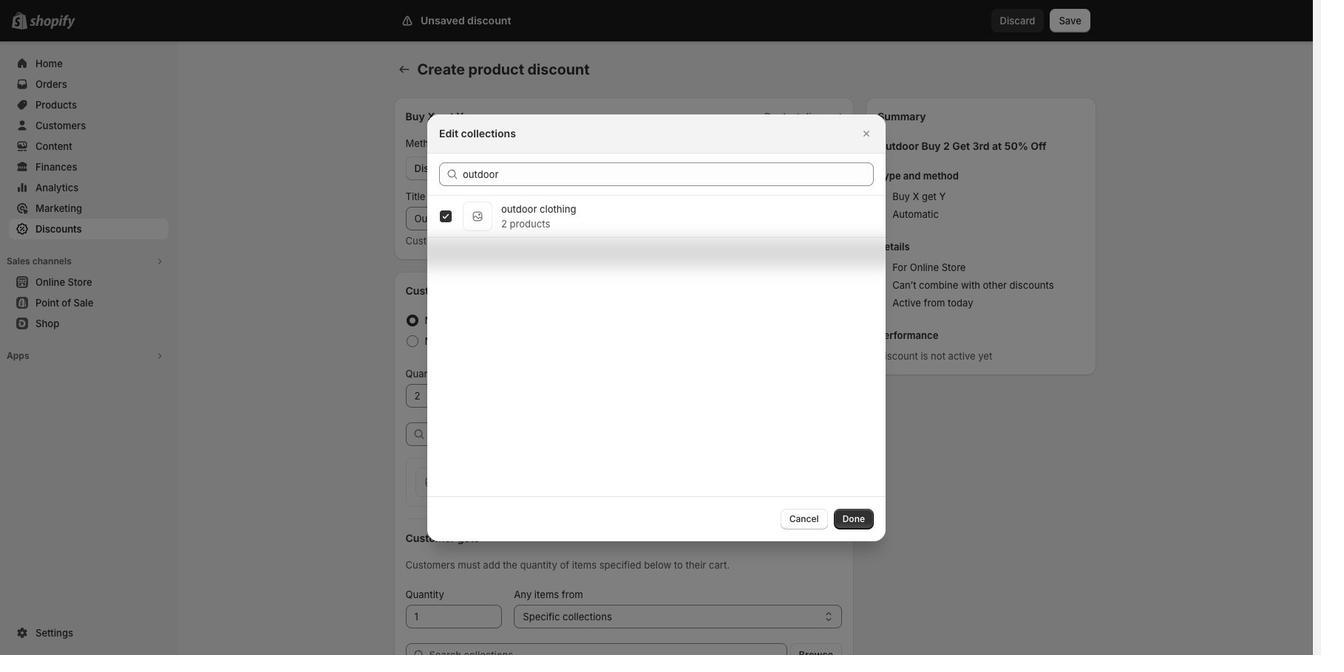 Task type: describe. For each thing, give the bounding box(es) containing it.
Search collections text field
[[463, 162, 874, 186]]

shopify image
[[30, 15, 75, 30]]



Task type: locate. For each thing, give the bounding box(es) containing it.
dialog
[[0, 114, 1313, 542]]



Task type: vqa. For each thing, say whether or not it's contained in the screenshot.
dialog
yes



